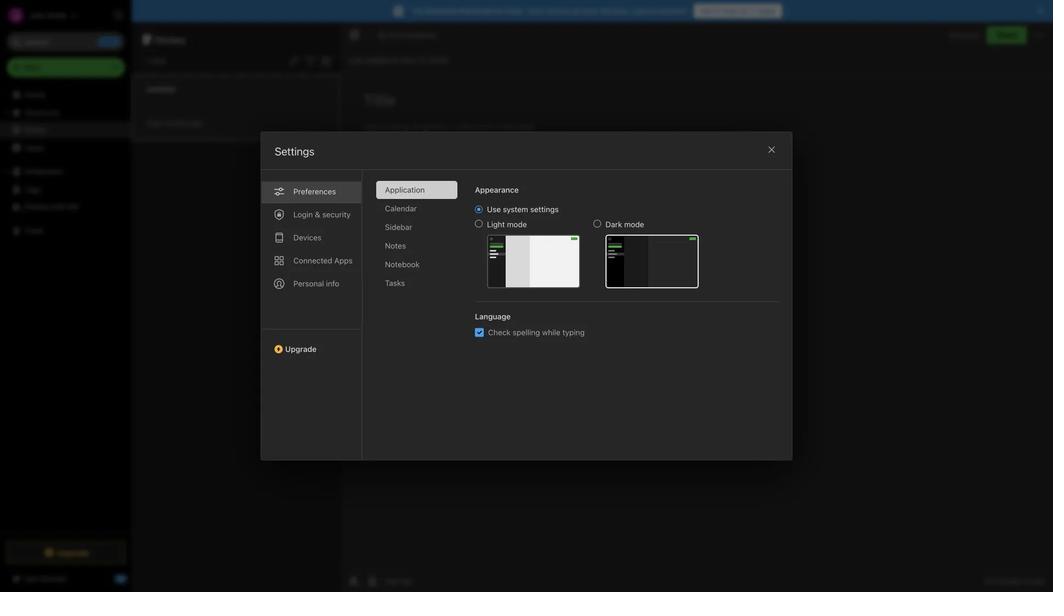 Task type: describe. For each thing, give the bounding box(es) containing it.
light mode
[[487, 220, 527, 229]]

typing
[[562, 328, 585, 337]]

it
[[716, 6, 721, 15]]

last
[[349, 56, 364, 65]]

note window element
[[341, 22, 1053, 592]]

your
[[583, 6, 598, 15]]

first notebook
[[388, 31, 437, 39]]

calendar tab
[[376, 200, 457, 218]]

expand notebooks image
[[3, 167, 12, 176]]

minutes
[[164, 119, 189, 127]]

expand note image
[[348, 29, 361, 42]]

0 vertical spatial upgrade
[[285, 345, 317, 354]]

changes
[[995, 577, 1023, 586]]

1
[[145, 56, 148, 65]]

you
[[966, 31, 978, 39]]

try evernote personal for free: sync across all your devices. cancel anytime.
[[412, 6, 688, 15]]

tab list for appearance
[[376, 181, 466, 460]]

add a reminder image
[[347, 575, 360, 588]]

close image
[[765, 143, 778, 156]]

tasks tab
[[376, 274, 457, 292]]

dark mode
[[606, 220, 644, 229]]

connected
[[293, 256, 332, 265]]

tasks button
[[0, 139, 131, 156]]

notebook inside tab
[[385, 260, 420, 269]]

only you
[[949, 31, 978, 39]]

spelling
[[513, 328, 540, 337]]

for for free:
[[493, 6, 504, 15]]

application tab
[[376, 181, 457, 199]]

tasks inside tab
[[385, 279, 405, 288]]

Dark mode radio
[[593, 220, 601, 228]]

notebooks
[[25, 167, 63, 176]]

login
[[293, 210, 313, 219]]

shared with me
[[24, 202, 79, 211]]

shortcuts button
[[0, 104, 131, 121]]

notes tab
[[376, 237, 457, 255]]

trash
[[24, 226, 44, 235]]

use system settings
[[487, 205, 559, 214]]

option group containing use system settings
[[475, 205, 699, 289]]

anytime.
[[658, 6, 688, 15]]

days
[[758, 6, 776, 15]]

devices.
[[600, 6, 630, 15]]

few
[[151, 119, 162, 127]]

me
[[68, 202, 79, 211]]

new
[[24, 63, 40, 72]]

1 horizontal spatial notes
[[155, 33, 185, 46]]

sidebar tab
[[376, 218, 457, 236]]

check spelling while typing
[[488, 328, 585, 337]]

devices
[[293, 233, 322, 242]]

all changes saved
[[984, 577, 1044, 586]]

nov
[[402, 56, 416, 65]]

2023
[[429, 56, 448, 65]]

notes link
[[0, 121, 131, 139]]

while
[[542, 328, 560, 337]]

Check spelling while typing checkbox
[[475, 328, 484, 337]]

first
[[388, 31, 402, 39]]

first notebook button
[[374, 27, 441, 43]]

0 vertical spatial personal
[[460, 6, 491, 15]]

new button
[[7, 58, 125, 77]]

notes inside tab
[[385, 241, 406, 250]]



Task type: locate. For each thing, give the bounding box(es) containing it.
for left free:
[[493, 6, 504, 15]]

personal right evernote
[[460, 6, 491, 15]]

notes down shortcuts
[[24, 125, 45, 134]]

0 horizontal spatial tab list
[[261, 170, 363, 460]]

notebooks link
[[0, 163, 131, 180]]

1 vertical spatial upgrade button
[[7, 542, 125, 564]]

add tag image
[[366, 575, 379, 588]]

Use system settings radio
[[475, 206, 483, 213]]

notebook
[[404, 31, 437, 39], [385, 260, 420, 269]]

0 horizontal spatial upgrade button
[[7, 542, 125, 564]]

only
[[949, 31, 964, 39]]

share button
[[987, 26, 1027, 44]]

trash link
[[0, 222, 131, 240]]

settings
[[275, 145, 314, 158]]

last edited on nov 17, 2023
[[349, 56, 448, 65]]

1 for from the left
[[493, 6, 504, 15]]

check
[[488, 328, 511, 337]]

17,
[[418, 56, 427, 65]]

tasks down notebook tab
[[385, 279, 405, 288]]

tab list
[[261, 170, 363, 460], [376, 181, 466, 460]]

info
[[326, 279, 339, 288]]

language
[[475, 312, 511, 321]]

free
[[723, 6, 737, 15]]

untitled
[[146, 85, 175, 94]]

option group
[[475, 205, 699, 289]]

1 vertical spatial notes
[[24, 125, 45, 134]]

1 vertical spatial tasks
[[385, 279, 405, 288]]

apps
[[334, 256, 353, 265]]

tasks
[[24, 143, 44, 152], [385, 279, 405, 288]]

for for 7
[[739, 6, 750, 15]]

personal down connected
[[293, 279, 324, 288]]

tree
[[0, 86, 132, 532]]

1 horizontal spatial for
[[739, 6, 750, 15]]

saved
[[1025, 577, 1044, 586]]

all
[[573, 6, 581, 15]]

note
[[150, 56, 166, 65]]

mode
[[507, 220, 527, 229], [624, 220, 644, 229]]

1 vertical spatial personal
[[293, 279, 324, 288]]

2 vertical spatial notes
[[385, 241, 406, 250]]

1 vertical spatial notebook
[[385, 260, 420, 269]]

Search text field
[[14, 32, 117, 52]]

notebook down notes tab
[[385, 260, 420, 269]]

personal info
[[293, 279, 339, 288]]

1 horizontal spatial upgrade
[[285, 345, 317, 354]]

1 vertical spatial upgrade
[[57, 548, 89, 557]]

0 vertical spatial upgrade button
[[261, 329, 362, 358]]

1 mode from the left
[[507, 220, 527, 229]]

notes down sidebar
[[385, 241, 406, 250]]

notebook tab
[[376, 256, 457, 274]]

0 vertical spatial notes
[[155, 33, 185, 46]]

0 horizontal spatial for
[[493, 6, 504, 15]]

0 horizontal spatial personal
[[293, 279, 324, 288]]

0 horizontal spatial tasks
[[24, 143, 44, 152]]

tab list containing preferences
[[261, 170, 363, 460]]

tags
[[25, 185, 41, 194]]

2 horizontal spatial notes
[[385, 241, 406, 250]]

1 horizontal spatial mode
[[624, 220, 644, 229]]

upgrade button
[[261, 329, 362, 358], [7, 542, 125, 564]]

settings image
[[112, 9, 125, 22]]

2 mode from the left
[[624, 220, 644, 229]]

tab list for application
[[261, 170, 363, 460]]

None search field
[[14, 32, 117, 52]]

notebook down try
[[404, 31, 437, 39]]

notebook inside button
[[404, 31, 437, 39]]

all
[[984, 577, 993, 586]]

dark
[[606, 220, 622, 229]]

calendar
[[385, 204, 417, 213]]

light
[[487, 220, 505, 229]]

0 horizontal spatial upgrade
[[57, 548, 89, 557]]

settings
[[530, 205, 559, 214]]

application
[[385, 185, 425, 194]]

connected apps
[[293, 256, 353, 265]]

for
[[493, 6, 504, 15], [739, 6, 750, 15]]

system
[[503, 205, 528, 214]]

personal
[[460, 6, 491, 15], [293, 279, 324, 288]]

across
[[547, 6, 571, 15]]

2 for from the left
[[739, 6, 750, 15]]

preferences
[[293, 187, 336, 196]]

tree containing home
[[0, 86, 132, 532]]

sidebar
[[385, 223, 412, 232]]

a few minutes ago
[[146, 119, 202, 127]]

login & security
[[293, 210, 351, 219]]

free:
[[506, 6, 524, 15]]

edited
[[367, 56, 389, 65]]

Light mode radio
[[475, 220, 483, 228]]

get
[[701, 6, 714, 15]]

use
[[487, 205, 501, 214]]

sync
[[528, 6, 545, 15]]

&
[[315, 210, 320, 219]]

with
[[51, 202, 66, 211]]

tags button
[[0, 180, 131, 198]]

mode down system
[[507, 220, 527, 229]]

1 horizontal spatial upgrade button
[[261, 329, 362, 358]]

home
[[24, 90, 45, 99]]

0 vertical spatial tasks
[[24, 143, 44, 152]]

notes up note
[[155, 33, 185, 46]]

1 note
[[145, 56, 166, 65]]

share
[[996, 30, 1017, 39]]

upgrade button inside tab list
[[261, 329, 362, 358]]

ago
[[191, 119, 202, 127]]

1 horizontal spatial tab list
[[376, 181, 466, 460]]

get it free for 7 days
[[701, 6, 776, 15]]

0 horizontal spatial mode
[[507, 220, 527, 229]]

tab list containing application
[[376, 181, 466, 460]]

a
[[146, 119, 150, 127]]

notes inside tree
[[24, 125, 45, 134]]

for left "7"
[[739, 6, 750, 15]]

Note Editor text field
[[341, 75, 1053, 570]]

tasks inside button
[[24, 143, 44, 152]]

mode for dark mode
[[624, 220, 644, 229]]

mode for light mode
[[507, 220, 527, 229]]

7
[[752, 6, 756, 15]]

evernote
[[426, 6, 458, 15]]

shared with me link
[[0, 198, 131, 216]]

upgrade
[[285, 345, 317, 354], [57, 548, 89, 557]]

try
[[412, 6, 424, 15]]

cancel
[[632, 6, 656, 15]]

1 horizontal spatial tasks
[[385, 279, 405, 288]]

get it free for 7 days button
[[694, 4, 782, 18]]

on
[[391, 56, 400, 65]]

home link
[[0, 86, 132, 104]]

notes
[[155, 33, 185, 46], [24, 125, 45, 134], [385, 241, 406, 250]]

security
[[322, 210, 351, 219]]

shared
[[24, 202, 49, 211]]

0 horizontal spatial notes
[[24, 125, 45, 134]]

for inside button
[[739, 6, 750, 15]]

mode right dark
[[624, 220, 644, 229]]

appearance
[[475, 185, 519, 194]]

0 vertical spatial notebook
[[404, 31, 437, 39]]

tasks up notebooks
[[24, 143, 44, 152]]

1 horizontal spatial personal
[[460, 6, 491, 15]]

shortcuts
[[25, 108, 59, 117]]



Task type: vqa. For each thing, say whether or not it's contained in the screenshot.
Klo
no



